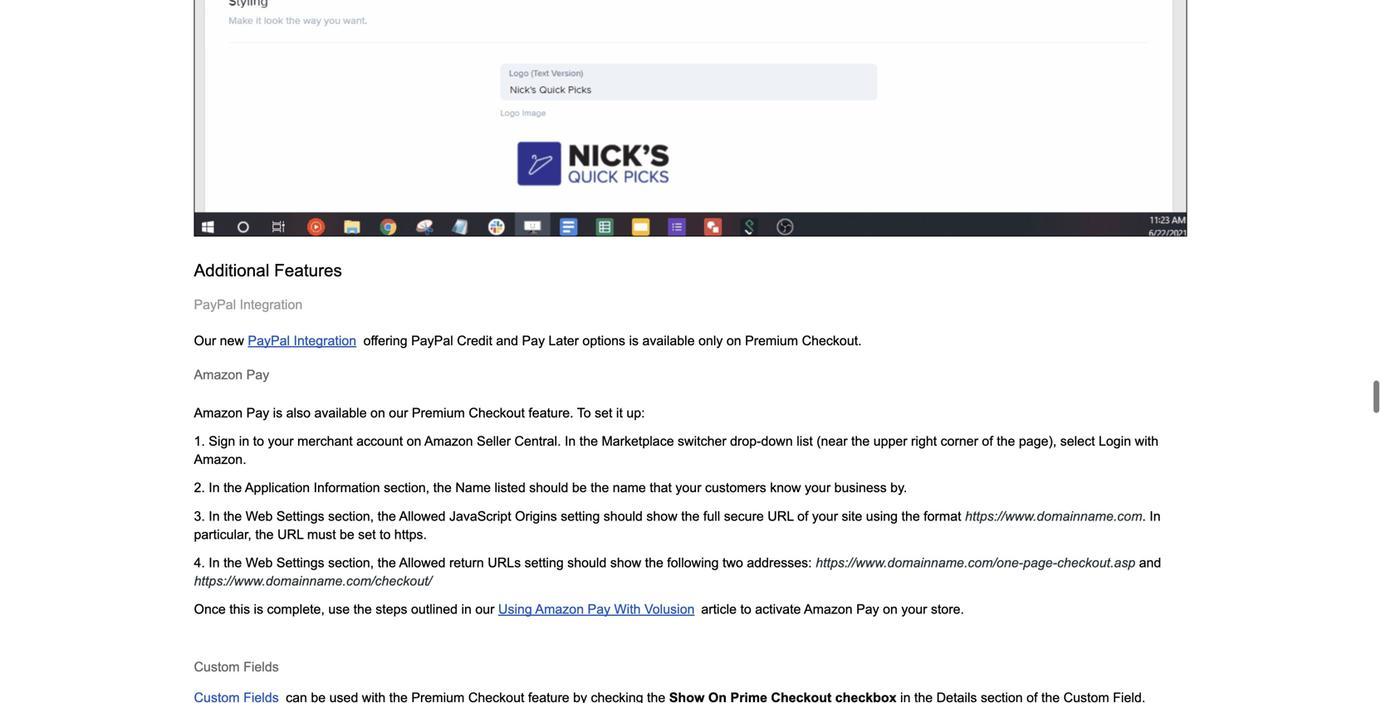 Task type: locate. For each thing, give the bounding box(es) containing it.
central.
[[514, 434, 561, 449]]

amazon pay is also available on our premium checkout feature. to set it up:
[[194, 406, 649, 421]]

2 allowed from the top
[[399, 556, 446, 571]]

amazon pay
[[194, 367, 269, 382]]

in right 4.
[[209, 556, 220, 571]]

should down name
[[604, 509, 643, 524]]

0 horizontal spatial paypal
[[194, 297, 236, 312]]

that
[[650, 481, 672, 496]]

1 allowed from the top
[[399, 509, 446, 524]]

and down .
[[1139, 556, 1161, 571]]

setting down 2. in the application information section, the name listed should be the name that your customers know your business by.
[[561, 509, 600, 524]]

in inside . in particular, the url must be set to https.
[[1150, 509, 1161, 524]]

1 horizontal spatial url
[[768, 509, 794, 524]]

1 vertical spatial web
[[246, 556, 273, 571]]

information
[[314, 481, 380, 496]]

0 vertical spatial setting
[[561, 509, 600, 524]]

to right sign
[[253, 434, 264, 449]]

checkout.asp
[[1057, 556, 1135, 571]]

the down particular,
[[223, 556, 242, 571]]

additional
[[194, 261, 269, 280]]

web down particular,
[[246, 556, 273, 571]]

0 vertical spatial integration
[[240, 297, 303, 312]]

section, down must
[[328, 556, 374, 571]]

2 vertical spatial is
[[254, 602, 263, 617]]

integration down 'additional features'
[[240, 297, 303, 312]]

be
[[572, 481, 587, 496], [340, 527, 354, 542]]

in right outlined
[[461, 602, 472, 617]]

1 vertical spatial and
[[1139, 556, 1161, 571]]

1 horizontal spatial of
[[982, 434, 993, 449]]

web inside 4. in the web settings section, the allowed return urls setting should show the following two addresses: https://www.domainname.com/one-page-checkout.asp and https://www.domainname.com/checkout/
[[246, 556, 273, 571]]

0 vertical spatial is
[[629, 334, 639, 349]]

web for 4.
[[246, 556, 273, 571]]

is right options
[[629, 334, 639, 349]]

pay left also
[[246, 406, 269, 421]]

in inside 4. in the web settings section, the allowed return urls setting should show the following two addresses: https://www.domainname.com/one-page-checkout.asp and https://www.domainname.com/checkout/
[[209, 556, 220, 571]]

in right .
[[1150, 509, 1161, 524]]

using
[[866, 509, 898, 524]]

0 vertical spatial show
[[646, 509, 677, 524]]

0 horizontal spatial show
[[610, 556, 641, 571]]

1 vertical spatial allowed
[[399, 556, 446, 571]]

should inside 4. in the web settings section, the allowed return urls setting should show the following two addresses: https://www.domainname.com/one-page-checkout.asp and https://www.domainname.com/checkout/
[[567, 556, 607, 571]]

our left using
[[475, 602, 495, 617]]

in
[[565, 434, 576, 449], [209, 481, 220, 496], [209, 509, 220, 524], [1150, 509, 1161, 524], [209, 556, 220, 571]]

0 vertical spatial in
[[239, 434, 249, 449]]

should
[[529, 481, 568, 496], [604, 509, 643, 524], [567, 556, 607, 571]]

your inside the '1. sign in to your merchant account on amazon seller central. in the marketplace switcher drop-down list (near the upper right corner of the page), select login with amazon.'
[[268, 434, 294, 449]]

is right the this
[[254, 602, 263, 617]]

pay
[[522, 334, 545, 349], [246, 367, 269, 382], [246, 406, 269, 421], [588, 602, 611, 617], [856, 602, 879, 617]]

setting inside 4. in the web settings section, the allowed return urls setting should show the following two addresses: https://www.domainname.com/one-page-checkout.asp and https://www.domainname.com/checkout/
[[525, 556, 564, 571]]

should for urls
[[567, 556, 607, 571]]

https://www.domainname.com/one-
[[816, 556, 1023, 571]]

the
[[579, 434, 598, 449], [851, 434, 870, 449], [997, 434, 1015, 449], [223, 481, 242, 496], [433, 481, 452, 496], [591, 481, 609, 496], [223, 509, 242, 524], [378, 509, 396, 524], [681, 509, 700, 524], [902, 509, 920, 524], [255, 527, 274, 542], [223, 556, 242, 571], [378, 556, 396, 571], [645, 556, 663, 571], [353, 602, 372, 617]]

2 web from the top
[[246, 556, 273, 571]]

article
[[701, 602, 737, 617]]

show inside 4. in the web settings section, the allowed return urls setting should show the following two addresses: https://www.domainname.com/one-page-checkout.asp and https://www.domainname.com/checkout/
[[610, 556, 641, 571]]

1 vertical spatial settings
[[276, 556, 324, 571]]

amazon
[[194, 367, 243, 382], [194, 406, 243, 421], [424, 434, 473, 449], [535, 602, 584, 617], [804, 602, 853, 617]]

know
[[770, 481, 801, 496]]

integration
[[240, 297, 303, 312], [294, 334, 356, 349]]

url
[[768, 509, 794, 524], [277, 527, 303, 542]]

0 vertical spatial url
[[768, 509, 794, 524]]

setting right the urls
[[525, 556, 564, 571]]

1 vertical spatial url
[[277, 527, 303, 542]]

in right the central.
[[565, 434, 576, 449]]

checkout.
[[802, 334, 862, 349]]

of down know
[[797, 509, 808, 524]]

0 vertical spatial and
[[496, 334, 518, 349]]

1 vertical spatial premium
[[412, 406, 465, 421]]

should for origins
[[604, 509, 643, 524]]

2 vertical spatial should
[[567, 556, 607, 571]]

0 vertical spatial premium
[[745, 334, 798, 349]]

available up merchant
[[314, 406, 367, 421]]

0 vertical spatial should
[[529, 481, 568, 496]]

allowed up https.
[[399, 509, 446, 524]]

be left name
[[572, 481, 587, 496]]

section, for return
[[328, 556, 374, 571]]

2. in the application information section, the name listed should be the name that your customers know your business by.
[[194, 481, 907, 496]]

0 horizontal spatial in
[[239, 434, 249, 449]]

is
[[629, 334, 639, 349], [273, 406, 283, 421], [254, 602, 263, 617]]

of right corner
[[982, 434, 993, 449]]

the left page), at right bottom
[[997, 434, 1015, 449]]

0 vertical spatial be
[[572, 481, 587, 496]]

return
[[449, 556, 484, 571]]

the down to
[[579, 434, 598, 449]]

1 vertical spatial set
[[358, 527, 376, 542]]

our up account
[[389, 406, 408, 421]]

should up origins
[[529, 481, 568, 496]]

corner
[[941, 434, 978, 449]]

paypal up our
[[194, 297, 236, 312]]

2 vertical spatial section,
[[328, 556, 374, 571]]

your right "that"
[[676, 481, 701, 496]]

1 settings from the top
[[276, 509, 324, 524]]

settings inside 4. in the web settings section, the allowed return urls setting should show the following two addresses: https://www.domainname.com/one-page-checkout.asp and https://www.domainname.com/checkout/
[[276, 556, 324, 571]]

premium left checkout at the bottom
[[412, 406, 465, 421]]

0 vertical spatial available
[[642, 334, 695, 349]]

should up once this is complete, use the steps outlined in our using amazon pay with volusion article to activate amazon pay on your store.
[[567, 556, 607, 571]]

in right 2.
[[209, 481, 220, 496]]

paypal right new
[[248, 334, 290, 349]]

and right credit
[[496, 334, 518, 349]]

paypal
[[194, 297, 236, 312], [248, 334, 290, 349], [411, 334, 453, 349]]

your right know
[[805, 481, 831, 496]]

our new paypal integration
[[194, 334, 356, 349]]

0 horizontal spatial of
[[797, 509, 808, 524]]

on right only
[[727, 334, 741, 349]]

steps
[[376, 602, 407, 617]]

1 vertical spatial to
[[380, 527, 391, 542]]

1 vertical spatial available
[[314, 406, 367, 421]]

and
[[496, 334, 518, 349], [1139, 556, 1161, 571]]

section, inside 4. in the web settings section, the allowed return urls setting should show the following two addresses: https://www.domainname.com/one-page-checkout.asp and https://www.domainname.com/checkout/
[[328, 556, 374, 571]]

settings up the https://www.domainname.com/checkout/
[[276, 556, 324, 571]]

1 vertical spatial is
[[273, 406, 283, 421]]

1 horizontal spatial set
[[595, 406, 612, 421]]

1 horizontal spatial is
[[273, 406, 283, 421]]

1 web from the top
[[246, 509, 273, 524]]

of
[[982, 434, 993, 449], [797, 509, 808, 524]]

0 vertical spatial web
[[246, 509, 273, 524]]

set left it
[[595, 406, 612, 421]]

of inside the '1. sign in to your merchant account on amazon seller central. in the marketplace switcher drop-down list (near the upper right corner of the page), select login with amazon.'
[[982, 434, 993, 449]]

1 horizontal spatial and
[[1139, 556, 1161, 571]]

0 vertical spatial to
[[253, 434, 264, 449]]

set left https.
[[358, 527, 376, 542]]

1 vertical spatial should
[[604, 509, 643, 524]]

use
[[328, 602, 350, 617]]

new
[[220, 334, 244, 349]]

is left also
[[273, 406, 283, 421]]

0 horizontal spatial be
[[340, 527, 354, 542]]

section, up https.
[[384, 481, 430, 496]]

in for . in particular, the url must be set to https.
[[1150, 509, 1161, 524]]

2.
[[194, 481, 205, 496]]

2 settings from the top
[[276, 556, 324, 571]]

the left full
[[681, 509, 700, 524]]

0 vertical spatial allowed
[[399, 509, 446, 524]]

web
[[246, 509, 273, 524], [246, 556, 273, 571]]

in for 3. in the web settings section, the allowed javascript origins setting should show the full secure url of your site using the format https://www.domainname.com
[[209, 509, 220, 524]]

show
[[646, 509, 677, 524], [610, 556, 641, 571]]

2 horizontal spatial is
[[629, 334, 639, 349]]

web down application
[[246, 509, 273, 524]]

2 horizontal spatial paypal
[[411, 334, 453, 349]]

1 horizontal spatial in
[[461, 602, 472, 617]]

1 vertical spatial be
[[340, 527, 354, 542]]

amazon down amazon pay is also available on our premium checkout feature. to set it up:
[[424, 434, 473, 449]]

offering
[[363, 334, 407, 349]]

your left store.
[[901, 602, 927, 617]]

0 vertical spatial set
[[595, 406, 612, 421]]

be right must
[[340, 527, 354, 542]]

two
[[723, 556, 743, 571]]

setting
[[561, 509, 600, 524], [525, 556, 564, 571]]

0 horizontal spatial premium
[[412, 406, 465, 421]]

0 horizontal spatial set
[[358, 527, 376, 542]]

credit
[[457, 334, 492, 349]]

setting for urls
[[525, 556, 564, 571]]

url left must
[[277, 527, 303, 542]]

integration left offering
[[294, 334, 356, 349]]

our
[[389, 406, 408, 421], [475, 602, 495, 617]]

following
[[667, 556, 719, 571]]

is for once this is complete, use the steps outlined in our using amazon pay with volusion article to activate amazon pay on your store.
[[254, 602, 263, 617]]

show down "that"
[[646, 509, 677, 524]]

paypal left credit
[[411, 334, 453, 349]]

1 horizontal spatial be
[[572, 481, 587, 496]]

section, down information
[[328, 509, 374, 524]]

site
[[842, 509, 862, 524]]

0 horizontal spatial our
[[389, 406, 408, 421]]

upper
[[873, 434, 907, 449]]

url down know
[[768, 509, 794, 524]]

premium left checkout.
[[745, 334, 798, 349]]

1 horizontal spatial premium
[[745, 334, 798, 349]]

0 horizontal spatial is
[[254, 602, 263, 617]]

allowed down https.
[[399, 556, 446, 571]]

business
[[834, 481, 887, 496]]

to inside . in particular, the url must be set to https.
[[380, 527, 391, 542]]

available
[[642, 334, 695, 349], [314, 406, 367, 421]]

name
[[455, 481, 491, 496]]

0 vertical spatial settings
[[276, 509, 324, 524]]

to
[[253, 434, 264, 449], [380, 527, 391, 542], [740, 602, 751, 617]]

1 vertical spatial show
[[610, 556, 641, 571]]

https://www.domainname.com/one-page-checkout.asp link
[[816, 556, 1135, 571]]

your down also
[[268, 434, 294, 449]]

amazon up sign
[[194, 406, 243, 421]]

addresses:
[[747, 556, 812, 571]]

allowed for javascript
[[399, 509, 446, 524]]

1 vertical spatial our
[[475, 602, 495, 617]]

the right particular,
[[255, 527, 274, 542]]

in right 3.
[[209, 509, 220, 524]]

0 horizontal spatial url
[[277, 527, 303, 542]]

1 vertical spatial section,
[[328, 509, 374, 524]]

allowed inside 4. in the web settings section, the allowed return urls setting should show the following two addresses: https://www.domainname.com/one-page-checkout.asp and https://www.domainname.com/checkout/
[[399, 556, 446, 571]]

in right sign
[[239, 434, 249, 449]]

your
[[268, 434, 294, 449], [676, 481, 701, 496], [805, 481, 831, 496], [812, 509, 838, 524], [901, 602, 927, 617]]

settings up must
[[276, 509, 324, 524]]

0 horizontal spatial to
[[253, 434, 264, 449]]

the up particular,
[[223, 509, 242, 524]]

listed
[[495, 481, 526, 496]]

to right the article
[[740, 602, 751, 617]]

0 vertical spatial of
[[982, 434, 993, 449]]

available left only
[[642, 334, 695, 349]]

allowed
[[399, 509, 446, 524], [399, 556, 446, 571]]

in for 2. in the application information section, the name listed should be the name that your customers know your business by.
[[209, 481, 220, 496]]

show for full
[[646, 509, 677, 524]]

the right using
[[902, 509, 920, 524]]

1 horizontal spatial show
[[646, 509, 677, 524]]

1 horizontal spatial paypal
[[248, 334, 290, 349]]

to left https.
[[380, 527, 391, 542]]

1.
[[194, 434, 205, 449]]

amazon right activate
[[804, 602, 853, 617]]

1 horizontal spatial to
[[380, 527, 391, 542]]

section, for listed
[[384, 481, 430, 496]]

in
[[239, 434, 249, 449], [461, 602, 472, 617]]

set
[[595, 406, 612, 421], [358, 527, 376, 542]]

0 vertical spatial section,
[[384, 481, 430, 496]]

1. sign in to your merchant account on amazon seller central. in the marketplace switcher drop-down list (near the upper right corner of the page), select login with amazon.
[[194, 434, 1162, 467]]

1 vertical spatial setting
[[525, 556, 564, 571]]

the right the use
[[353, 602, 372, 617]]

premium
[[745, 334, 798, 349], [412, 406, 465, 421]]

on down amazon pay is also available on our premium checkout feature. to set it up:
[[407, 434, 421, 449]]

customers
[[705, 481, 766, 496]]

your left 'site'
[[812, 509, 838, 524]]

paypal integration link
[[248, 333, 356, 349]]

show up with
[[610, 556, 641, 571]]

url inside . in particular, the url must be set to https.
[[277, 527, 303, 542]]

2 vertical spatial to
[[740, 602, 751, 617]]

merchant
[[297, 434, 353, 449]]

features
[[274, 261, 342, 280]]



Task type: describe. For each thing, give the bounding box(es) containing it.
select
[[1060, 434, 1095, 449]]

is for amazon pay is also available on our premium checkout feature. to set it up:
[[273, 406, 283, 421]]

the up https.
[[378, 509, 396, 524]]

pay down https://www.domainname.com/one-
[[856, 602, 879, 617]]

also
[[286, 406, 311, 421]]

the left 'name'
[[433, 481, 452, 496]]

https.
[[394, 527, 427, 542]]

right
[[911, 434, 937, 449]]

custom fields
[[194, 660, 279, 675]]

amazon.
[[194, 452, 246, 467]]

set inside . in particular, the url must be set to https.
[[358, 527, 376, 542]]

. in particular, the url must be set to https.
[[194, 509, 1164, 542]]

name
[[613, 481, 646, 496]]

sign
[[209, 434, 235, 449]]

on inside the '1. sign in to your merchant account on amazon seller central. in the marketplace switcher drop-down list (near the upper right corner of the page), select login with amazon.'
[[407, 434, 421, 449]]

with
[[1135, 434, 1159, 449]]

offering paypal credit and pay later options is available only on premium checkout.
[[360, 334, 862, 349]]

our
[[194, 334, 216, 349]]

urls
[[488, 556, 521, 571]]

in inside the '1. sign in to your merchant account on amazon seller central. in the marketplace switcher drop-down list (near the upper right corner of the page), select login with amazon.'
[[565, 434, 576, 449]]

complete,
[[267, 602, 325, 617]]

the left following on the bottom
[[645, 556, 663, 571]]

settings for 3.
[[276, 509, 324, 524]]

1 vertical spatial integration
[[294, 334, 356, 349]]

pay left later
[[522, 334, 545, 349]]

0 horizontal spatial and
[[496, 334, 518, 349]]

(near
[[817, 434, 848, 449]]

setting for origins
[[561, 509, 600, 524]]

2 horizontal spatial to
[[740, 602, 751, 617]]

0 horizontal spatial available
[[314, 406, 367, 421]]

additional features
[[194, 261, 342, 280]]

show for following
[[610, 556, 641, 571]]

seller
[[477, 434, 511, 449]]

pay down our new paypal integration
[[246, 367, 269, 382]]

the down https.
[[378, 556, 396, 571]]

format
[[924, 509, 961, 524]]

in for 4. in the web settings section, the allowed return urls setting should show the following two addresses: https://www.domainname.com/one-page-checkout.asp and https://www.domainname.com/checkout/
[[209, 556, 220, 571]]

page-
[[1023, 556, 1057, 571]]

list
[[797, 434, 813, 449]]

the inside . in particular, the url must be set to https.
[[255, 527, 274, 542]]

feature.
[[529, 406, 574, 421]]

down
[[761, 434, 793, 449]]

drop-
[[730, 434, 761, 449]]

once
[[194, 602, 226, 617]]

outlined
[[411, 602, 458, 617]]

pay left with
[[588, 602, 611, 617]]

marketplace
[[602, 434, 674, 449]]

fields
[[243, 660, 279, 675]]

.
[[1142, 509, 1146, 524]]

it
[[616, 406, 623, 421]]

later
[[549, 334, 579, 349]]

https://www.domainname.com/checkout/
[[194, 574, 432, 589]]

must
[[307, 527, 336, 542]]

the right (near on the right bottom of page
[[851, 434, 870, 449]]

3.
[[194, 509, 205, 524]]

login
[[1099, 434, 1131, 449]]

with
[[614, 602, 641, 617]]

on down https://www.domainname.com/one-
[[883, 602, 898, 617]]

application
[[245, 481, 310, 496]]

account
[[356, 434, 403, 449]]

by.
[[890, 481, 907, 496]]

origins
[[515, 509, 557, 524]]

4. in the web settings section, the allowed return urls setting should show the following two addresses: https://www.domainname.com/one-page-checkout.asp and https://www.domainname.com/checkout/
[[194, 556, 1165, 589]]

store.
[[931, 602, 964, 617]]

1 vertical spatial of
[[797, 509, 808, 524]]

page),
[[1019, 434, 1057, 449]]

amazon right using
[[535, 602, 584, 617]]

1 horizontal spatial our
[[475, 602, 495, 617]]

on up account
[[370, 406, 385, 421]]

https://www.domainname.com
[[965, 509, 1142, 524]]

amazon inside the '1. sign in to your merchant account on amazon seller central. in the marketplace switcher drop-down list (near the upper right corner of the page), select login with amazon.'
[[424, 434, 473, 449]]

https://www.domainname.com/checkout/ link
[[194, 574, 432, 589]]

1 horizontal spatial available
[[642, 334, 695, 349]]

checkout
[[469, 406, 525, 421]]

the down amazon.
[[223, 481, 242, 496]]

settings for 4.
[[276, 556, 324, 571]]

section, for javascript
[[328, 509, 374, 524]]

only
[[699, 334, 723, 349]]

0 vertical spatial our
[[389, 406, 408, 421]]

paypal integration
[[194, 297, 303, 312]]

4.
[[194, 556, 205, 571]]

using
[[498, 602, 532, 617]]

full
[[703, 509, 720, 524]]

https://www.domainname.com link
[[965, 509, 1142, 524]]

volusion
[[644, 602, 695, 617]]

web for 3.
[[246, 509, 273, 524]]

the left name
[[591, 481, 609, 496]]

using amazon pay with volusion link
[[498, 602, 695, 618]]

be inside . in particular, the url must be set to https.
[[340, 527, 354, 542]]

to inside the '1. sign in to your merchant account on amazon seller central. in the marketplace switcher drop-down list (near the upper right corner of the page), select login with amazon.'
[[253, 434, 264, 449]]

allowed for return
[[399, 556, 446, 571]]

particular,
[[194, 527, 252, 542]]

javascript
[[449, 509, 511, 524]]

1 vertical spatial in
[[461, 602, 472, 617]]

3. in the web settings section, the allowed javascript origins setting should show the full secure url of your site using the format https://www.domainname.com
[[194, 509, 1142, 524]]

switcher
[[678, 434, 726, 449]]

secure
[[724, 509, 764, 524]]

to
[[577, 406, 591, 421]]

amazon down our
[[194, 367, 243, 382]]

and inside 4. in the web settings section, the allowed return urls setting should show the following two addresses: https://www.domainname.com/one-page-checkout.asp and https://www.domainname.com/checkout/
[[1139, 556, 1161, 571]]

options
[[583, 334, 625, 349]]

in inside the '1. sign in to your merchant account on amazon seller central. in the marketplace switcher drop-down list (near the upper right corner of the page), select login with amazon.'
[[239, 434, 249, 449]]

up:
[[626, 406, 645, 421]]

this
[[229, 602, 250, 617]]

once this is complete, use the steps outlined in our using amazon pay with volusion article to activate amazon pay on your store.
[[194, 602, 968, 617]]

activate
[[755, 602, 801, 617]]

custom
[[194, 660, 240, 675]]



Task type: vqa. For each thing, say whether or not it's contained in the screenshot.
1. Sign in to your merchant account on Amazon Seller Central. In the Marketplace switcher drop-down list (near the upper right corner of the page), select Login with Amazon.
yes



